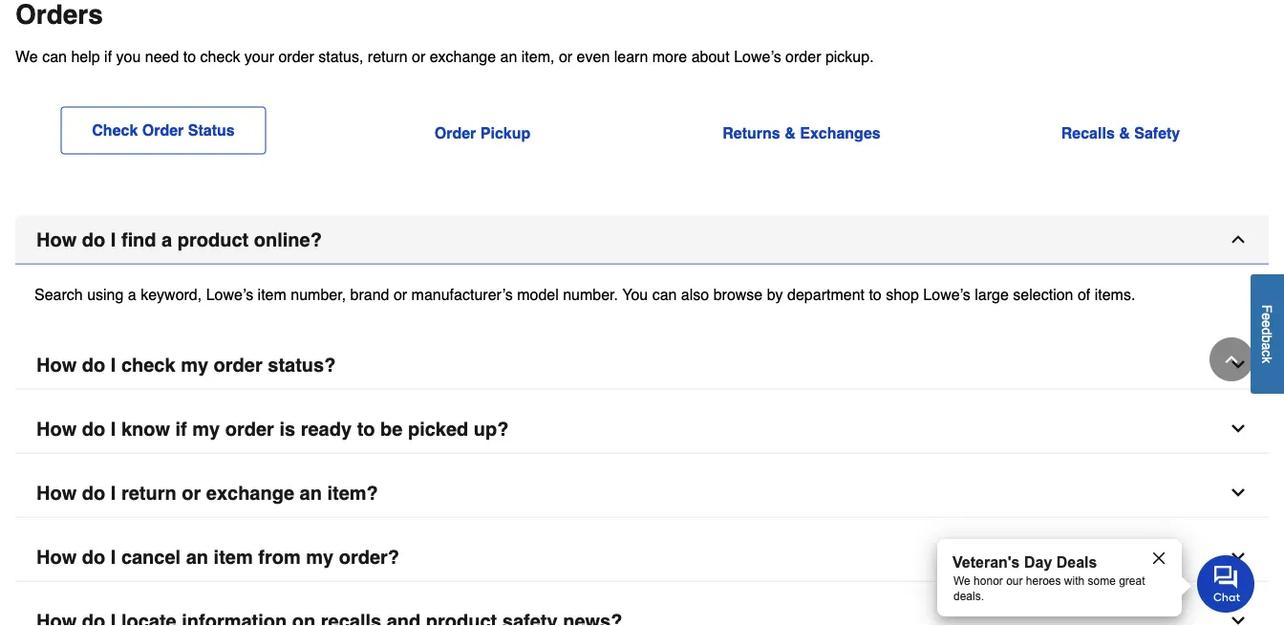 Task type: locate. For each thing, give the bounding box(es) containing it.
close image
[[1152, 551, 1167, 566]]

from
[[258, 546, 301, 568]]

3 do from the top
[[82, 418, 105, 440]]

1 vertical spatial check
[[121, 354, 176, 376]]

5 how from the top
[[36, 546, 77, 568]]

order pickup link
[[435, 125, 531, 143]]

to left be
[[357, 418, 375, 440]]

we up deals.
[[954, 575, 971, 587]]

an left the item?
[[300, 482, 322, 504]]

0 horizontal spatial an
[[186, 546, 208, 568]]

2 how from the top
[[36, 354, 77, 376]]

exchange left item,
[[430, 48, 496, 66]]

2 i from the top
[[111, 354, 116, 376]]

return
[[368, 48, 408, 66], [121, 482, 177, 504]]

check left your
[[200, 48, 240, 66]]

1 vertical spatial exchange
[[206, 482, 294, 504]]

chevron down image inside how do i know if my order is ready to be picked up? 'button'
[[1229, 420, 1249, 439]]

1 i from the top
[[111, 229, 116, 251]]

1 horizontal spatial a
[[162, 229, 172, 251]]

e up d
[[1261, 313, 1276, 320]]

some
[[1088, 575, 1116, 587]]

number.
[[563, 286, 619, 304]]

& left the safety
[[1120, 125, 1131, 143]]

a up k
[[1261, 342, 1276, 350]]

how do i find a product online?
[[36, 229, 322, 251]]

i inside how do i return or exchange an item? button
[[111, 482, 116, 504]]

with
[[1065, 575, 1085, 587]]

order pickup
[[435, 125, 531, 143]]

how do i check my order status?
[[36, 354, 336, 376]]

exchanges
[[800, 125, 881, 143]]

1 do from the top
[[82, 229, 105, 251]]

order
[[279, 48, 314, 66], [786, 48, 822, 66], [214, 354, 263, 376], [225, 418, 274, 440]]

1 horizontal spatial order
[[435, 125, 476, 143]]

need
[[145, 48, 179, 66]]

1 e from the top
[[1261, 313, 1276, 320]]

2 vertical spatial a
[[1261, 342, 1276, 350]]

2 chevron down image from the top
[[1229, 420, 1249, 439]]

check
[[92, 122, 138, 140]]

order
[[142, 122, 184, 140], [435, 125, 476, 143]]

chevron down image
[[1229, 484, 1249, 503]]

recalls & safety
[[1062, 125, 1181, 143]]

do inside 'button'
[[82, 418, 105, 440]]

if right the know
[[175, 418, 187, 440]]

1 vertical spatial a
[[128, 286, 136, 304]]

4 how from the top
[[36, 482, 77, 504]]

item left the number,
[[258, 286, 287, 304]]

lowe's down 'product'
[[206, 286, 254, 304]]

picked
[[408, 418, 469, 440]]

an right cancel on the bottom left of page
[[186, 546, 208, 568]]

return right status,
[[368, 48, 408, 66]]

lowe's right about at the top
[[734, 48, 782, 66]]

order inside button
[[214, 354, 263, 376]]

b
[[1261, 335, 1276, 342]]

1 chevron down image from the top
[[1229, 356, 1249, 375]]

returns & exchanges link
[[723, 125, 881, 143]]

can left help
[[42, 48, 67, 66]]

2 horizontal spatial lowe's
[[924, 286, 971, 304]]

an left item,
[[501, 48, 518, 66]]

to left shop
[[869, 286, 882, 304]]

0 vertical spatial can
[[42, 48, 67, 66]]

how do i know if my order is ready to be picked up?
[[36, 418, 509, 440]]

or up how do i cancel an item from my order? at bottom left
[[182, 482, 201, 504]]

status
[[188, 122, 235, 140]]

do for cancel
[[82, 546, 105, 568]]

item left from
[[214, 546, 253, 568]]

heroes
[[1027, 575, 1062, 587]]

1 vertical spatial we
[[954, 575, 971, 587]]

0 vertical spatial an
[[501, 48, 518, 66]]

0 horizontal spatial exchange
[[206, 482, 294, 504]]

item for an
[[214, 546, 253, 568]]

how do i cancel an item from my order? button
[[15, 534, 1270, 582]]

using
[[87, 286, 124, 304]]

1 horizontal spatial item
[[258, 286, 287, 304]]

or
[[412, 48, 426, 66], [559, 48, 573, 66], [394, 286, 407, 304], [182, 482, 201, 504]]

lowe's right shop
[[924, 286, 971, 304]]

3 i from the top
[[111, 418, 116, 440]]

1 horizontal spatial if
[[175, 418, 187, 440]]

4 do from the top
[[82, 482, 105, 504]]

check up the know
[[121, 354, 176, 376]]

0 vertical spatial to
[[183, 48, 196, 66]]

5 do from the top
[[82, 546, 105, 568]]

i
[[111, 229, 116, 251], [111, 354, 116, 376], [111, 418, 116, 440], [111, 482, 116, 504], [111, 546, 116, 568]]

exchange inside button
[[206, 482, 294, 504]]

5 i from the top
[[111, 546, 116, 568]]

i inside how do i find a product online? button
[[111, 229, 116, 251]]

i inside the how do i check my order status? button
[[111, 354, 116, 376]]

2 vertical spatial to
[[357, 418, 375, 440]]

2 do from the top
[[82, 354, 105, 376]]

chevron down image for how do i know if my order is ready to be picked up?
[[1229, 420, 1249, 439]]

chevron down image inside how do i cancel an item from my order? button
[[1229, 548, 1249, 567]]

2 vertical spatial an
[[186, 546, 208, 568]]

order right your
[[279, 48, 314, 66]]

chat invite button image
[[1198, 555, 1256, 613]]

we honor our heroes with some great deals.
[[954, 575, 1146, 603]]

if
[[104, 48, 112, 66], [175, 418, 187, 440]]

large
[[975, 286, 1009, 304]]

chevron down image inside the how do i check my order status? button
[[1229, 356, 1249, 375]]

&
[[785, 125, 796, 143], [1120, 125, 1131, 143]]

we down "orders"
[[15, 48, 38, 66]]

0 horizontal spatial item
[[214, 546, 253, 568]]

item for lowe's
[[258, 286, 287, 304]]

cancel
[[121, 546, 181, 568]]

i for cancel
[[111, 546, 116, 568]]

do for check
[[82, 354, 105, 376]]

we
[[15, 48, 38, 66], [954, 575, 971, 587]]

2 & from the left
[[1120, 125, 1131, 143]]

2 horizontal spatial a
[[1261, 342, 1276, 350]]

0 horizontal spatial lowe's
[[206, 286, 254, 304]]

0 horizontal spatial &
[[785, 125, 796, 143]]

d
[[1261, 328, 1276, 335]]

chevron down image
[[1229, 356, 1249, 375], [1229, 420, 1249, 439], [1229, 548, 1249, 567], [1229, 612, 1249, 626]]

how inside 'button'
[[36, 418, 77, 440]]

if left you
[[104, 48, 112, 66]]

0 horizontal spatial check
[[121, 354, 176, 376]]

returns & exchanges
[[723, 125, 881, 143]]

deals
[[1057, 554, 1098, 571]]

help
[[71, 48, 100, 66]]

1 vertical spatial return
[[121, 482, 177, 504]]

order left is
[[225, 418, 274, 440]]

1 horizontal spatial exchange
[[430, 48, 496, 66]]

an
[[501, 48, 518, 66], [300, 482, 322, 504], [186, 546, 208, 568]]

how for how do i know if my order is ready to be picked up?
[[36, 418, 77, 440]]

order right check
[[142, 122, 184, 140]]

exchange
[[430, 48, 496, 66], [206, 482, 294, 504]]

e
[[1261, 313, 1276, 320], [1261, 320, 1276, 328]]

a right 'find'
[[162, 229, 172, 251]]

my right the know
[[192, 418, 220, 440]]

browse
[[714, 286, 763, 304]]

1 horizontal spatial &
[[1120, 125, 1131, 143]]

how
[[36, 229, 77, 251], [36, 354, 77, 376], [36, 418, 77, 440], [36, 482, 77, 504], [36, 546, 77, 568]]

order left pickup. on the right top
[[786, 48, 822, 66]]

1 vertical spatial item
[[214, 546, 253, 568]]

1 vertical spatial can
[[653, 286, 677, 304]]

0 vertical spatial check
[[200, 48, 240, 66]]

0 horizontal spatial a
[[128, 286, 136, 304]]

a
[[162, 229, 172, 251], [128, 286, 136, 304], [1261, 342, 1276, 350]]

exchange down how do i know if my order is ready to be picked up?
[[206, 482, 294, 504]]

1 & from the left
[[785, 125, 796, 143]]

i inside how do i know if my order is ready to be picked up? 'button'
[[111, 418, 116, 440]]

chevron down image for how do i cancel an item from my order?
[[1229, 548, 1249, 567]]

0 horizontal spatial to
[[183, 48, 196, 66]]

day
[[1025, 554, 1053, 571]]

i inside how do i cancel an item from my order? button
[[111, 546, 116, 568]]

search using a keyword, lowe's item number, brand or manufacturer's model number. you can also browse by department to shop lowe's large selection of items.
[[34, 286, 1136, 304]]

1 horizontal spatial an
[[300, 482, 322, 504]]

can
[[42, 48, 67, 66], [653, 286, 677, 304]]

& right returns
[[785, 125, 796, 143]]

1 horizontal spatial to
[[357, 418, 375, 440]]

0 horizontal spatial if
[[104, 48, 112, 66]]

veteran's day deals
[[953, 554, 1098, 571]]

to
[[183, 48, 196, 66], [869, 286, 882, 304], [357, 418, 375, 440]]

0 vertical spatial item
[[258, 286, 287, 304]]

also
[[682, 286, 710, 304]]

do for find
[[82, 229, 105, 251]]

to right need
[[183, 48, 196, 66]]

our
[[1007, 575, 1023, 587]]

0 horizontal spatial we
[[15, 48, 38, 66]]

0 horizontal spatial return
[[121, 482, 177, 504]]

my down keyword,
[[181, 354, 208, 376]]

0 vertical spatial return
[[368, 48, 408, 66]]

1 vertical spatial an
[[300, 482, 322, 504]]

0 vertical spatial a
[[162, 229, 172, 251]]

3 how from the top
[[36, 418, 77, 440]]

0 vertical spatial we
[[15, 48, 38, 66]]

items.
[[1095, 286, 1136, 304]]

e up "b"
[[1261, 320, 1276, 328]]

ready
[[301, 418, 352, 440]]

do
[[82, 229, 105, 251], [82, 354, 105, 376], [82, 418, 105, 440], [82, 482, 105, 504], [82, 546, 105, 568]]

4 i from the top
[[111, 482, 116, 504]]

1 how from the top
[[36, 229, 77, 251]]

deals.
[[954, 590, 985, 603]]

check
[[200, 48, 240, 66], [121, 354, 176, 376]]

my
[[181, 354, 208, 376], [192, 418, 220, 440], [306, 546, 334, 568]]

of
[[1078, 286, 1091, 304]]

a right 'using'
[[128, 286, 136, 304]]

or right brand
[[394, 286, 407, 304]]

return up cancel on the bottom left of page
[[121, 482, 177, 504]]

2 horizontal spatial to
[[869, 286, 882, 304]]

3 chevron down image from the top
[[1229, 548, 1249, 567]]

your
[[245, 48, 274, 66]]

4 chevron down image from the top
[[1229, 612, 1249, 626]]

0 vertical spatial my
[[181, 354, 208, 376]]

1 horizontal spatial we
[[954, 575, 971, 587]]

department
[[788, 286, 865, 304]]

or inside button
[[182, 482, 201, 504]]

1 vertical spatial if
[[175, 418, 187, 440]]

you
[[623, 286, 648, 304]]

my right from
[[306, 546, 334, 568]]

order left pickup
[[435, 125, 476, 143]]

can right you
[[653, 286, 677, 304]]

order left status?
[[214, 354, 263, 376]]

1 vertical spatial my
[[192, 418, 220, 440]]

i for return
[[111, 482, 116, 504]]

0 vertical spatial exchange
[[430, 48, 496, 66]]

we inside we honor our heroes with some great deals.
[[954, 575, 971, 587]]

item inside button
[[214, 546, 253, 568]]



Task type: describe. For each thing, give the bounding box(es) containing it.
f e e d b a c k button
[[1251, 274, 1285, 394]]

1 vertical spatial to
[[869, 286, 882, 304]]

is
[[280, 418, 296, 440]]

shop
[[886, 286, 920, 304]]

manufacturer's
[[412, 286, 513, 304]]

learn
[[614, 48, 648, 66]]

order?
[[339, 546, 400, 568]]

chevron up image
[[1229, 230, 1249, 250]]

if inside 'button'
[[175, 418, 187, 440]]

c
[[1261, 350, 1276, 357]]

chevron down image for how do i check my order status?
[[1229, 356, 1249, 375]]

more
[[653, 48, 688, 66]]

return inside how do i return or exchange an item? button
[[121, 482, 177, 504]]

& for returns
[[785, 125, 796, 143]]

find
[[121, 229, 156, 251]]

veteran's
[[953, 554, 1021, 571]]

keyword,
[[141, 286, 202, 304]]

up?
[[474, 418, 509, 440]]

to inside how do i know if my order is ready to be picked up? 'button'
[[357, 418, 375, 440]]

how do i cancel an item from my order?
[[36, 546, 400, 568]]

number,
[[291, 286, 346, 304]]

model
[[517, 286, 559, 304]]

check inside button
[[121, 354, 176, 376]]

recalls & safety link
[[1062, 125, 1181, 143]]

selection
[[1014, 286, 1074, 304]]

by
[[767, 286, 784, 304]]

brand
[[350, 286, 390, 304]]

be
[[381, 418, 403, 440]]

an inside how do i cancel an item from my order? button
[[186, 546, 208, 568]]

f e e d b a c k
[[1261, 304, 1276, 363]]

search
[[34, 286, 83, 304]]

we for we honor our heroes with some great deals.
[[954, 575, 971, 587]]

safety
[[1135, 125, 1181, 143]]

f
[[1261, 304, 1276, 313]]

order inside 'button'
[[225, 418, 274, 440]]

we can help if you need to check your order status, return or exchange an item, or even learn more about lowe's order pickup.
[[15, 48, 874, 66]]

how do i know if my order is ready to be picked up? button
[[15, 405, 1270, 454]]

1 horizontal spatial lowe's
[[734, 48, 782, 66]]

1 horizontal spatial can
[[653, 286, 677, 304]]

2 vertical spatial my
[[306, 546, 334, 568]]

online?
[[254, 229, 322, 251]]

scroll to top element
[[1210, 337, 1254, 381]]

2 e from the top
[[1261, 320, 1276, 328]]

great
[[1120, 575, 1146, 587]]

about
[[692, 48, 730, 66]]

i for know
[[111, 418, 116, 440]]

how for how do i check my order status?
[[36, 354, 77, 376]]

how for how do i find a product online?
[[36, 229, 77, 251]]

0 horizontal spatial can
[[42, 48, 67, 66]]

know
[[121, 418, 170, 440]]

recalls
[[1062, 125, 1115, 143]]

honor
[[974, 575, 1004, 587]]

how do i find a product online? button
[[15, 216, 1270, 265]]

chevron up image
[[1223, 350, 1242, 369]]

status?
[[268, 354, 336, 376]]

i for find
[[111, 229, 116, 251]]

an inside how do i return or exchange an item? button
[[300, 482, 322, 504]]

or right item,
[[559, 48, 573, 66]]

my inside 'button'
[[192, 418, 220, 440]]

how for how do i cancel an item from my order?
[[36, 546, 77, 568]]

1 horizontal spatial return
[[368, 48, 408, 66]]

2 horizontal spatial an
[[501, 48, 518, 66]]

returns
[[723, 125, 781, 143]]

how do i return or exchange an item?
[[36, 482, 378, 504]]

status,
[[319, 48, 364, 66]]

check order status link
[[61, 107, 266, 155]]

check order status
[[92, 122, 235, 140]]

how do i return or exchange an item? button
[[15, 469, 1270, 518]]

or right status,
[[412, 48, 426, 66]]

do for know
[[82, 418, 105, 440]]

0 horizontal spatial order
[[142, 122, 184, 140]]

how do i check my order status? button
[[15, 341, 1270, 390]]

i for check
[[111, 354, 116, 376]]

item,
[[522, 48, 555, 66]]

we for we can help if you need to check your order status, return or exchange an item, or even learn more about lowe's order pickup.
[[15, 48, 38, 66]]

item?
[[327, 482, 378, 504]]

product
[[178, 229, 249, 251]]

orders
[[15, 0, 103, 31]]

1 horizontal spatial check
[[200, 48, 240, 66]]

& for recalls
[[1120, 125, 1131, 143]]

do for return
[[82, 482, 105, 504]]

0 vertical spatial if
[[104, 48, 112, 66]]

you
[[116, 48, 141, 66]]

how for how do i return or exchange an item?
[[36, 482, 77, 504]]

k
[[1261, 357, 1276, 363]]

even
[[577, 48, 610, 66]]

pickup.
[[826, 48, 874, 66]]

pickup
[[481, 125, 531, 143]]



Task type: vqa. For each thing, say whether or not it's contained in the screenshot.
deals. in the right bottom of the page
yes



